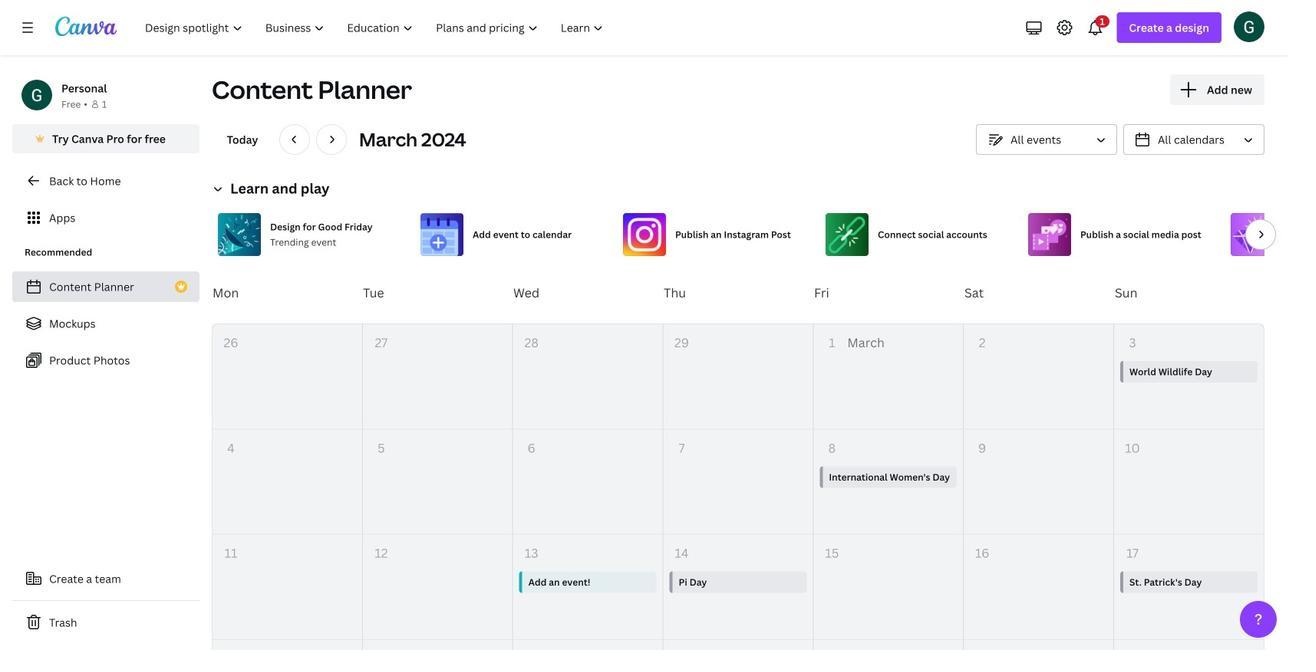 Task type: locate. For each thing, give the bounding box(es) containing it.
None button
[[976, 124, 1118, 155], [1124, 124, 1265, 155], [976, 124, 1118, 155], [1124, 124, 1265, 155]]

list
[[12, 272, 200, 376]]

thursday column header
[[663, 263, 814, 324]]

row
[[212, 263, 1265, 324], [213, 325, 1264, 430], [213, 430, 1264, 536], [213, 536, 1264, 641], [213, 641, 1264, 651]]

tuesday column header
[[362, 263, 513, 324]]



Task type: vqa. For each thing, say whether or not it's contained in the screenshot.
Garlic
no



Task type: describe. For each thing, give the bounding box(es) containing it.
sunday column header
[[1115, 263, 1265, 324]]

monday column header
[[212, 263, 362, 324]]

top level navigation element
[[135, 12, 617, 43]]

wednesday column header
[[513, 263, 663, 324]]

saturday column header
[[964, 263, 1115, 324]]

friday column header
[[814, 263, 964, 324]]

greg robinson image
[[1234, 11, 1265, 42]]



